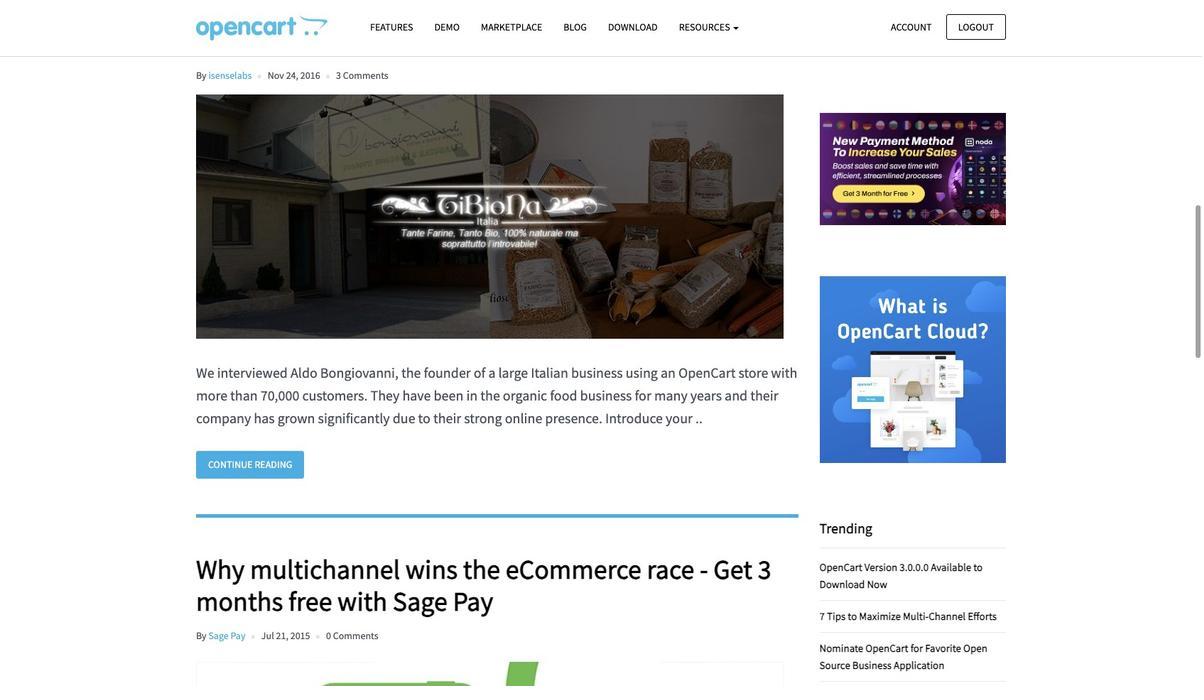 Task type: vqa. For each thing, say whether or not it's contained in the screenshot.
Features
yes



Task type: locate. For each thing, give the bounding box(es) containing it.
been
[[434, 387, 464, 405]]

for down using
[[635, 387, 652, 405]]

source
[[820, 659, 851, 672]]

to
[[704, 0, 728, 25], [418, 410, 431, 427], [974, 561, 983, 574], [848, 610, 857, 623]]

0 vertical spatial comments
[[343, 69, 388, 82]]

2 horizontal spatial their
[[751, 387, 779, 405]]

tips
[[827, 610, 846, 623]]

comments for months
[[333, 630, 378, 643]]

by for how tibiona optimized their opencart store to reach 70,000+ customers
[[196, 69, 206, 82]]

3 right get
[[758, 553, 771, 586]]

noda image
[[820, 76, 1006, 262]]

than
[[230, 387, 258, 405]]

download link
[[598, 15, 668, 40]]

logout
[[958, 20, 994, 33]]

their
[[466, 0, 520, 25], [751, 387, 779, 405], [433, 410, 461, 427]]

0 horizontal spatial pay
[[231, 630, 245, 643]]

pay up why multichannel wins the ecommerce race - get 3 months free with sage pay "image"
[[453, 585, 493, 618]]

store
[[639, 0, 699, 25]]

why multichannel wins the ecommerce race - get 3 months free with sage pay image
[[196, 654, 785, 686]]

strong
[[464, 410, 502, 427]]

their down been
[[433, 410, 461, 427]]

1 vertical spatial download
[[820, 578, 865, 591]]

jul 21, 2015
[[261, 630, 310, 643]]

0 horizontal spatial their
[[433, 410, 461, 427]]

business
[[571, 364, 623, 382], [580, 387, 632, 405]]

1 horizontal spatial their
[[466, 0, 520, 25]]

opencart
[[525, 0, 634, 25], [679, 364, 736, 382], [820, 561, 863, 574], [866, 642, 909, 655]]

1 vertical spatial for
[[911, 642, 923, 655]]

2 vertical spatial the
[[463, 553, 500, 586]]

1 horizontal spatial with
[[771, 364, 798, 382]]

reach
[[196, 24, 265, 58]]

2 vertical spatial their
[[433, 410, 461, 427]]

the right in
[[481, 387, 500, 405]]

1 horizontal spatial for
[[911, 642, 923, 655]]

for up application
[[911, 642, 923, 655]]

1 vertical spatial by
[[196, 630, 206, 643]]

the right wins
[[463, 553, 500, 586]]

download up "tips"
[[820, 578, 865, 591]]

organic
[[503, 387, 547, 405]]

the inside why multichannel wins the ecommerce race - get 3 months free with sage pay
[[463, 553, 500, 586]]

1 vertical spatial 3
[[758, 553, 771, 586]]

now
[[867, 578, 888, 591]]

a
[[489, 364, 496, 382]]

nov 24, 2016
[[268, 69, 320, 82]]

resources link
[[668, 15, 750, 40]]

version
[[865, 561, 898, 574]]

their inside the how tibiona optimized their opencart store to reach 70,000+ customers
[[466, 0, 520, 25]]

interviewed
[[217, 364, 288, 382]]

more
[[196, 387, 227, 405]]

1 vertical spatial sage
[[208, 630, 229, 643]]

0 vertical spatial pay
[[453, 585, 493, 618]]

1 vertical spatial with
[[338, 585, 387, 618]]

with inside why multichannel wins the ecommerce race - get 3 months free with sage pay
[[338, 585, 387, 618]]

-
[[700, 553, 708, 586]]

food
[[550, 387, 577, 405]]

to inside we interviewed aldo bongiovanni, the founder of a large italian business using an opencart store with more than 70,000 customers. they have been in the organic food business for many years and their company has grown significantly due to their strong online presence. introduce your ..
[[418, 410, 431, 427]]

we
[[196, 364, 214, 382]]

wins
[[406, 553, 458, 586]]

continue reading link
[[196, 452, 304, 479]]

0 vertical spatial 3
[[336, 69, 341, 82]]

2 by from the top
[[196, 630, 206, 643]]

0 vertical spatial by
[[196, 69, 206, 82]]

their down the "store"
[[751, 387, 779, 405]]

1 vertical spatial comments
[[333, 630, 378, 643]]

0 vertical spatial sage
[[393, 585, 448, 618]]

grown
[[278, 410, 315, 427]]

1 by from the top
[[196, 69, 206, 82]]

0 vertical spatial their
[[466, 0, 520, 25]]

available
[[931, 561, 972, 574]]

the
[[401, 364, 421, 382], [481, 387, 500, 405], [463, 553, 500, 586]]

2016
[[300, 69, 320, 82]]

1 horizontal spatial 3
[[758, 553, 771, 586]]

opencart inside the how tibiona optimized their opencart store to reach 70,000+ customers
[[525, 0, 634, 25]]

0 vertical spatial for
[[635, 387, 652, 405]]

3 right "2016"
[[336, 69, 341, 82]]

for
[[635, 387, 652, 405], [911, 642, 923, 655]]

isenselabs link
[[208, 69, 252, 82]]

1 vertical spatial their
[[751, 387, 779, 405]]

0 horizontal spatial with
[[338, 585, 387, 618]]

0 horizontal spatial for
[[635, 387, 652, 405]]

0 vertical spatial business
[[571, 364, 623, 382]]

with
[[771, 364, 798, 382], [338, 585, 387, 618]]

24,
[[286, 69, 298, 82]]

open
[[964, 642, 988, 655]]

download right the blog
[[608, 21, 658, 33]]

by
[[196, 69, 206, 82], [196, 630, 206, 643]]

to right available
[[974, 561, 983, 574]]

1 horizontal spatial sage
[[393, 585, 448, 618]]

with up the "0 comments"
[[338, 585, 387, 618]]

business up introduce
[[580, 387, 632, 405]]

sage
[[393, 585, 448, 618], [208, 630, 229, 643]]

0 vertical spatial with
[[771, 364, 798, 382]]

with right the "store"
[[771, 364, 798, 382]]

isenselabs
[[208, 69, 252, 82]]

pay left jul
[[231, 630, 245, 643]]

demo link
[[424, 15, 470, 40]]

the up have
[[401, 364, 421, 382]]

they
[[371, 387, 400, 405]]

by left sage pay link
[[196, 630, 206, 643]]

3.0.0.0
[[900, 561, 929, 574]]

account link
[[879, 14, 944, 40]]

efforts
[[968, 610, 997, 623]]

1 horizontal spatial pay
[[453, 585, 493, 618]]

introduce
[[605, 410, 663, 427]]

how tibiona optimized their opencart store to reach 70,000+ customers image
[[196, 93, 785, 341]]

by sage pay
[[196, 630, 245, 643]]

3 inside why multichannel wins the ecommerce race - get 3 months free with sage pay
[[758, 553, 771, 586]]

business
[[853, 659, 892, 672]]

pay inside why multichannel wins the ecommerce race - get 3 months free with sage pay
[[453, 585, 493, 618]]

2015
[[290, 630, 310, 643]]

features
[[370, 21, 413, 33]]

paypal blog image
[[820, 0, 1006, 62]]

an
[[661, 364, 676, 382]]

0 vertical spatial download
[[608, 21, 658, 33]]

how tibiona optimized their opencart store to reach 70,000+ customers link
[[196, 0, 798, 58]]

ecommerce
[[506, 553, 642, 586]]

comments
[[343, 69, 388, 82], [333, 630, 378, 643]]

to right due
[[418, 410, 431, 427]]

to right store on the top right of the page
[[704, 0, 728, 25]]

many
[[654, 387, 688, 405]]

comments down features link
[[343, 69, 388, 82]]

store
[[739, 364, 768, 382]]

business up the food
[[571, 364, 623, 382]]

aldo
[[291, 364, 318, 382]]

comments right the 0
[[333, 630, 378, 643]]

demo
[[435, 21, 460, 33]]

why multichannel wins the ecommerce race - get 3 months free with sage pay
[[196, 553, 771, 618]]

marketplace
[[481, 21, 542, 33]]

opencart inside we interviewed aldo bongiovanni, the founder of a large italian business using an opencart store with more than 70,000 customers. they have been in the organic food business for many years and their company has grown significantly due to their strong online presence. introduce your ..
[[679, 364, 736, 382]]

sage inside why multichannel wins the ecommerce race - get 3 months free with sage pay
[[393, 585, 448, 618]]

your
[[666, 410, 693, 427]]

by left isenselabs
[[196, 69, 206, 82]]

1 horizontal spatial download
[[820, 578, 865, 591]]

channel
[[929, 610, 966, 623]]

their right demo
[[466, 0, 520, 25]]



Task type: describe. For each thing, give the bounding box(es) containing it.
nominate opencart for favorite open source business application
[[820, 642, 988, 672]]

and
[[725, 387, 748, 405]]

21,
[[276, 630, 288, 643]]

maximize
[[859, 610, 901, 623]]

1 vertical spatial pay
[[231, 630, 245, 643]]

features link
[[360, 15, 424, 40]]

significantly
[[318, 410, 390, 427]]

jul
[[261, 630, 274, 643]]

due
[[393, 410, 415, 427]]

why
[[196, 553, 245, 586]]

with inside we interviewed aldo bongiovanni, the founder of a large italian business using an opencart store with more than 70,000 customers. they have been in the organic food business for many years and their company has grown significantly due to their strong online presence. introduce your ..
[[771, 364, 798, 382]]

account
[[891, 20, 932, 33]]

multichannel
[[250, 553, 400, 586]]

70,000
[[261, 387, 299, 405]]

7 tips to maximize multi-channel efforts link
[[820, 610, 997, 623]]

free
[[288, 585, 332, 618]]

logout link
[[946, 14, 1006, 40]]

opencart version 3.0.0.0 available to download now
[[820, 561, 983, 591]]

by isenselabs
[[196, 69, 252, 82]]

race
[[647, 553, 695, 586]]

continue
[[208, 459, 253, 471]]

0 horizontal spatial download
[[608, 21, 658, 33]]

italian
[[531, 364, 568, 382]]

why multichannel wins the ecommerce race - get 3 months free with sage pay link
[[196, 553, 798, 618]]

get
[[714, 553, 753, 586]]

download inside opencart version 3.0.0.0 available to download now
[[820, 578, 865, 591]]

nominate opencart for favorite open source business application link
[[820, 642, 988, 672]]

online
[[505, 410, 542, 427]]

0 vertical spatial the
[[401, 364, 421, 382]]

sage pay link
[[208, 630, 245, 643]]

to inside the how tibiona optimized their opencart store to reach 70,000+ customers
[[704, 0, 728, 25]]

to right "tips"
[[848, 610, 857, 623]]

using
[[626, 364, 658, 382]]

trending
[[820, 519, 873, 537]]

0 horizontal spatial 3
[[336, 69, 341, 82]]

multi-
[[903, 610, 929, 623]]

customers.
[[302, 387, 368, 405]]

company
[[196, 410, 251, 427]]

3 comments
[[336, 69, 388, 82]]

marketplace link
[[470, 15, 553, 40]]

we interviewed aldo bongiovanni, the founder of a large italian business using an opencart store with more than 70,000 customers. they have been in the organic food business for many years and their company has grown significantly due to their strong online presence. introduce your ..
[[196, 364, 798, 427]]

application
[[894, 659, 945, 672]]

how tibiona optimized their opencart store to reach 70,000+ customers
[[196, 0, 728, 58]]

0 comments
[[326, 630, 378, 643]]

reading
[[255, 459, 292, 471]]

of
[[474, 364, 486, 382]]

opencart inside opencart version 3.0.0.0 available to download now
[[820, 561, 863, 574]]

opencart cloud image
[[820, 277, 1006, 463]]

founder
[[424, 364, 471, 382]]

1 vertical spatial the
[[481, 387, 500, 405]]

for inside we interviewed aldo bongiovanni, the founder of a large italian business using an opencart store with more than 70,000 customers. they have been in the organic food business for many years and their company has grown significantly due to their strong online presence. introduce your ..
[[635, 387, 652, 405]]

how
[[196, 0, 248, 25]]

comments for customers
[[343, 69, 388, 82]]

bongiovanni,
[[320, 364, 399, 382]]

opencart inside 'nominate opencart for favorite open source business application'
[[866, 642, 909, 655]]

opencart version 3.0.0.0 available to download now link
[[820, 561, 983, 591]]

presence.
[[545, 410, 603, 427]]

..
[[696, 410, 703, 427]]

optimized
[[344, 0, 461, 25]]

by for why multichannel wins the ecommerce race - get 3 months free with sage pay
[[196, 630, 206, 643]]

large
[[499, 364, 528, 382]]

nominate
[[820, 642, 864, 655]]

have
[[402, 387, 431, 405]]

blog link
[[553, 15, 598, 40]]

continue reading
[[208, 459, 292, 471]]

to inside opencart version 3.0.0.0 available to download now
[[974, 561, 983, 574]]

tibiona
[[253, 0, 339, 25]]

0 horizontal spatial sage
[[208, 630, 229, 643]]

years
[[691, 387, 722, 405]]

blog
[[564, 21, 587, 33]]

nov
[[268, 69, 284, 82]]

favorite
[[925, 642, 961, 655]]

1 vertical spatial business
[[580, 387, 632, 405]]

customers
[[363, 24, 483, 58]]

for inside 'nominate opencart for favorite open source business application'
[[911, 642, 923, 655]]

7 tips to maximize multi-channel efforts
[[820, 610, 997, 623]]

in
[[466, 387, 478, 405]]

months
[[196, 585, 283, 618]]

70,000+
[[270, 24, 358, 58]]

0
[[326, 630, 331, 643]]

resources
[[679, 21, 732, 33]]

opencart - blog image
[[196, 15, 328, 41]]



